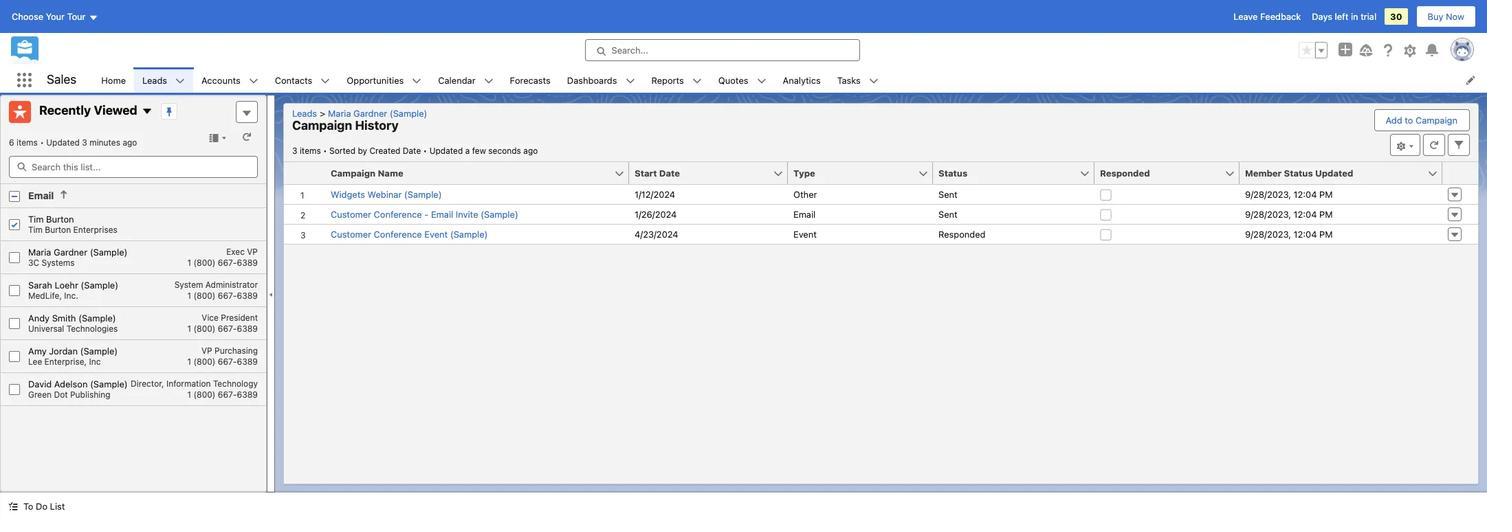 Task type: describe. For each thing, give the bounding box(es) containing it.
6389 for amy jordan (sample)
[[237, 357, 258, 367]]

enterprises
[[73, 225, 117, 235]]

to do list
[[23, 501, 65, 512]]

quotes link
[[710, 67, 757, 93]]

text default image inside to do list button
[[8, 502, 18, 512]]

vice
[[202, 313, 219, 323]]

universal technologies
[[28, 324, 118, 334]]

leads inside campaign history|campaign history|list view element
[[292, 108, 317, 119]]

sent for email
[[938, 209, 957, 220]]

(sample) down invite
[[450, 229, 488, 240]]

ago inside campaign history|campaign history|list view element
[[523, 146, 538, 156]]

9/28/2023, for email
[[1245, 209, 1291, 220]]

text default image for accounts
[[249, 76, 258, 86]]

(800) for sarah loehr (sample)
[[193, 291, 215, 301]]

1 (800) 667-6389 for amy jordan (sample)
[[187, 357, 258, 367]]

accounts link
[[193, 67, 249, 93]]

left
[[1335, 11, 1348, 22]]

responded element
[[1094, 162, 1248, 185]]

updated inside recently viewed|leads|list view element
[[46, 137, 80, 148]]

history
[[355, 118, 399, 133]]

type
[[793, 168, 815, 179]]

amy
[[28, 346, 47, 357]]

text default image for opportunities
[[412, 76, 422, 86]]

add to campaign button
[[1375, 110, 1468, 131]]

sorted
[[329, 146, 355, 156]]

webinar
[[368, 189, 402, 200]]

(sample) down enterprises
[[90, 247, 127, 258]]

tasks list item
[[829, 67, 887, 93]]

few
[[472, 146, 486, 156]]

amy jordan (sample)
[[28, 346, 118, 357]]

medlife,
[[28, 291, 62, 301]]

status button
[[933, 162, 1079, 184]]

campaign for campaign history
[[292, 118, 352, 133]]

1 for amy jordan (sample)
[[187, 357, 191, 367]]

12:04 for email
[[1294, 209, 1317, 220]]

widgets webinar (sample) link
[[331, 189, 442, 200]]

text default image for contacts
[[321, 76, 330, 86]]

(800) for maria gardner (sample)
[[193, 258, 215, 268]]

purchasing
[[215, 346, 258, 356]]

system
[[174, 280, 203, 290]]

667- for amy jordan (sample)
[[218, 357, 237, 367]]

search...
[[612, 45, 648, 56]]

3 items • sorted by created date • updated a few seconds ago
[[292, 146, 538, 156]]

campaign history|campaign history|list view element
[[283, 103, 1479, 485]]

customer conference event (sample)
[[331, 229, 488, 240]]

text default image right viewed
[[141, 106, 152, 117]]

vp inside the amy jordan (sample) row
[[201, 346, 212, 356]]

2 event from the left
[[793, 229, 817, 240]]

maria gardner (sample) row
[[1, 241, 266, 274]]

universal
[[28, 324, 64, 334]]

none search field inside recently viewed|leads|list view element
[[9, 156, 258, 178]]

1 event from the left
[[424, 229, 448, 240]]

9/28/2023, 12:04 pm for other
[[1245, 189, 1333, 200]]

now
[[1446, 11, 1464, 22]]

name
[[378, 168, 403, 179]]

type button
[[788, 162, 918, 184]]

12:04 for event
[[1294, 229, 1317, 240]]

2 tim from the top
[[28, 225, 43, 235]]

to
[[1405, 115, 1413, 126]]

reports list item
[[643, 67, 710, 93]]

conference for event
[[374, 229, 422, 240]]

pm for email
[[1319, 209, 1333, 220]]

systems
[[42, 258, 75, 268]]

jordan
[[49, 346, 78, 357]]

reports
[[651, 75, 684, 86]]

recently viewed
[[39, 103, 137, 118]]

inc
[[89, 357, 101, 367]]

9/28/2023, 12:04 pm for event
[[1245, 229, 1333, 240]]

dashboards link
[[559, 67, 625, 93]]

text default image for quotes
[[757, 76, 766, 86]]

start date button
[[629, 162, 773, 184]]

(800) inside david adelson (sample) row
[[193, 390, 215, 400]]

1 horizontal spatial updated
[[429, 146, 463, 156]]

(sample) up '3 items • sorted by created date • updated a few seconds ago' on the left
[[390, 108, 427, 119]]

quotes list item
[[710, 67, 774, 93]]

contacts list item
[[267, 67, 338, 93]]

dot
[[54, 390, 68, 400]]

0 horizontal spatial date
[[403, 146, 421, 156]]

campaign history status
[[292, 146, 429, 156]]

6
[[9, 137, 14, 148]]

member
[[1245, 168, 1282, 179]]

vice president
[[202, 313, 258, 323]]

type element
[[788, 162, 941, 185]]

choose your tour button
[[11, 5, 99, 27]]

viewed
[[94, 103, 137, 118]]

667- for maria gardner (sample)
[[218, 258, 237, 268]]

text default image for reports
[[692, 76, 702, 86]]

david
[[28, 379, 52, 390]]

opportunities
[[347, 75, 404, 86]]

updated inside button
[[1315, 168, 1353, 179]]

home
[[101, 75, 126, 86]]

inc.
[[64, 291, 78, 301]]

(sample) right invite
[[481, 209, 518, 220]]

exec vp
[[226, 247, 258, 257]]

-
[[424, 209, 429, 220]]

to
[[23, 501, 33, 512]]

created
[[369, 146, 400, 156]]

9/28/2023, 12:04 pm for email
[[1245, 209, 1333, 220]]

by
[[358, 146, 367, 156]]

sent for other
[[938, 189, 957, 200]]

667- inside david adelson (sample) row
[[218, 390, 237, 400]]

member status updated button
[[1240, 162, 1427, 184]]

contacts
[[275, 75, 312, 86]]

email inside recently viewed|leads|list view element
[[28, 190, 54, 201]]

recently viewed|leads|list view element
[[0, 95, 267, 493]]

1 (800) 667-6389 for andy smith (sample)
[[187, 324, 258, 334]]

(sample) up customer conference - email invite (sample) link
[[404, 189, 442, 200]]

maria gardner (sample) inside row
[[28, 247, 127, 258]]

1/12/2024
[[635, 189, 675, 200]]

customer conference - email invite (sample)
[[331, 209, 518, 220]]

list containing home
[[93, 67, 1487, 93]]

other
[[793, 189, 817, 200]]

2 status from the left
[[1284, 168, 1313, 179]]

667- for sarah loehr (sample)
[[218, 291, 237, 301]]

buy now button
[[1416, 5, 1476, 27]]

start date element
[[629, 162, 796, 185]]

vp purchasing
[[201, 346, 258, 356]]

minutes
[[89, 137, 120, 148]]

andy smith (sample)
[[28, 313, 116, 324]]

maria gardner (sample) link
[[322, 108, 433, 119]]

in
[[1351, 11, 1358, 22]]

feedback
[[1260, 11, 1301, 22]]

loehr
[[55, 280, 78, 291]]

(800) for andy smith (sample)
[[193, 324, 215, 334]]

9/28/2023, for other
[[1245, 189, 1291, 200]]

president
[[221, 313, 258, 323]]

responded button
[[1094, 162, 1224, 184]]

leads list item
[[134, 67, 193, 93]]

• for sorted
[[323, 146, 327, 156]]

member status updated
[[1245, 168, 1353, 179]]

1 horizontal spatial email
[[431, 209, 453, 220]]

customer conference - email invite (sample) link
[[331, 209, 518, 220]]

medlife, inc.
[[28, 291, 78, 301]]

(800) for amy jordan (sample)
[[193, 357, 215, 367]]

select an item from this list to open it. grid
[[1, 208, 266, 406]]

system administrator
[[174, 280, 258, 290]]

667- for andy smith (sample)
[[218, 324, 237, 334]]

leave
[[1234, 11, 1258, 22]]

sarah
[[28, 280, 52, 291]]

widgets webinar (sample)
[[331, 189, 442, 200]]



Task type: vqa. For each thing, say whether or not it's contained in the screenshot.


Task type: locate. For each thing, give the bounding box(es) containing it.
0 horizontal spatial event
[[424, 229, 448, 240]]

3 inside recently viewed|leads|list view element
[[82, 137, 87, 148]]

1 conference from the top
[[374, 209, 422, 220]]

items
[[17, 137, 38, 148], [300, 146, 321, 156]]

leads link
[[134, 67, 175, 93], [292, 108, 322, 119]]

5 1 from the top
[[187, 390, 191, 400]]

667- down administrator
[[218, 291, 237, 301]]

(sample)
[[390, 108, 427, 119], [404, 189, 442, 200], [481, 209, 518, 220], [450, 229, 488, 240], [90, 247, 127, 258], [81, 280, 118, 291], [78, 313, 116, 324], [80, 346, 118, 357], [90, 379, 128, 390]]

leads
[[142, 75, 167, 86], [292, 108, 317, 119]]

2 customer from the top
[[331, 229, 371, 240]]

items for 6
[[17, 137, 38, 148]]

1 horizontal spatial vp
[[247, 247, 258, 257]]

text default image inside dashboards "list item"
[[625, 76, 635, 86]]

1 (800) 667-6389
[[187, 258, 258, 268], [187, 291, 258, 301], [187, 324, 258, 334], [187, 357, 258, 367], [187, 390, 258, 400]]

campaign name
[[331, 168, 403, 179]]

maria
[[328, 108, 351, 119], [28, 247, 51, 258]]

adelson
[[54, 379, 88, 390]]

days
[[1312, 11, 1332, 22]]

items inside campaign history|campaign history|list view element
[[300, 146, 321, 156]]

vp
[[247, 247, 258, 257], [201, 346, 212, 356]]

text default image right 'reports'
[[692, 76, 702, 86]]

vp left purchasing
[[201, 346, 212, 356]]

9/28/2023, 12:04 pm
[[1245, 189, 1333, 200], [1245, 209, 1333, 220], [1245, 229, 1333, 240]]

3 (800) from the top
[[193, 324, 215, 334]]

1 (800) 667-6389 down system administrator
[[187, 291, 258, 301]]

maria inside row
[[28, 247, 51, 258]]

3 9/28/2023, from the top
[[1245, 229, 1291, 240]]

(sample) down 'technologies'
[[80, 346, 118, 357]]

exec
[[226, 247, 245, 257]]

1 horizontal spatial items
[[300, 146, 321, 156]]

1 9/28/2023, from the top
[[1245, 189, 1291, 200]]

sent
[[938, 189, 957, 200], [938, 209, 957, 220]]

campaign name element
[[325, 162, 637, 185]]

text default image left accounts
[[175, 76, 185, 86]]

1 vertical spatial vp
[[201, 346, 212, 356]]

buy
[[1428, 11, 1443, 22]]

1 (800) from the top
[[193, 258, 215, 268]]

text default image inside accounts list item
[[249, 76, 258, 86]]

conference up customer conference event (sample) at the left of page
[[374, 209, 422, 220]]

gardner down tim burton tim burton enterprises
[[54, 247, 87, 258]]

Search Recently Viewed list view. search field
[[9, 156, 258, 178]]

2 9/28/2023, from the top
[[1245, 209, 1291, 220]]

updated
[[46, 137, 80, 148], [429, 146, 463, 156], [1315, 168, 1353, 179]]

item number element
[[284, 162, 325, 185]]

gardner down opportunities
[[353, 108, 387, 119]]

andy
[[28, 313, 50, 324]]

2 (800) from the top
[[193, 291, 215, 301]]

recently
[[39, 103, 91, 118]]

0 horizontal spatial ago
[[123, 137, 137, 148]]

4 1 (800) 667-6389 from the top
[[187, 357, 258, 367]]

text default image inside tasks list item
[[869, 76, 878, 86]]

2 6389 from the top
[[237, 291, 258, 301]]

3 1 (800) 667-6389 from the top
[[187, 324, 258, 334]]

6389 down technology
[[237, 390, 258, 400]]

0 horizontal spatial email
[[28, 190, 54, 201]]

1 pm from the top
[[1319, 189, 1333, 200]]

widgets
[[331, 189, 365, 200]]

• right created
[[423, 146, 427, 156]]

1 status from the left
[[938, 168, 967, 179]]

david adelson (sample) director, information technology
[[28, 379, 258, 390]]

email up tim burton tim burton enterprises
[[28, 190, 54, 201]]

2 sent from the top
[[938, 209, 957, 220]]

dashboards list item
[[559, 67, 643, 93]]

sarah loehr (sample) row
[[1, 274, 266, 307]]

sarah loehr (sample)
[[28, 280, 118, 291]]

responded
[[1100, 168, 1150, 179], [938, 229, 985, 240]]

director,
[[131, 379, 164, 389]]

event down "other"
[[793, 229, 817, 240]]

leave feedback link
[[1234, 11, 1301, 22]]

2 vertical spatial 12:04
[[1294, 229, 1317, 240]]

0 horizontal spatial leads link
[[134, 67, 175, 93]]

1 9/28/2023, 12:04 pm from the top
[[1245, 189, 1333, 200]]

2 1 from the top
[[187, 291, 191, 301]]

1 for maria gardner (sample)
[[187, 258, 191, 268]]

a
[[465, 146, 470, 156]]

1 false image from the top
[[1100, 189, 1112, 201]]

maria up sarah
[[28, 247, 51, 258]]

1 horizontal spatial leads link
[[292, 108, 322, 119]]

false image for event
[[1100, 229, 1112, 241]]

seconds
[[488, 146, 521, 156]]

3 false image from the top
[[1100, 229, 1112, 241]]

leads link inside campaign history|campaign history|list view element
[[292, 108, 322, 119]]

text default image right accounts
[[249, 76, 258, 86]]

1 vertical spatial pm
[[1319, 209, 1333, 220]]

campaign up widgets
[[331, 168, 375, 179]]

text default image inside contacts list item
[[321, 76, 330, 86]]

(sample) down inc
[[90, 379, 128, 390]]

•
[[40, 137, 44, 148], [323, 146, 327, 156], [423, 146, 427, 156]]

pm for event
[[1319, 229, 1333, 240]]

3c systems
[[28, 258, 75, 268]]

customer for customer conference - email invite (sample)
[[331, 209, 371, 220]]

1 horizontal spatial status
[[1284, 168, 1313, 179]]

5 (800) from the top
[[193, 390, 215, 400]]

publishing
[[70, 390, 110, 400]]

1 (800) 667-6389 for maria gardner (sample)
[[187, 258, 258, 268]]

6389 down exec vp
[[237, 258, 258, 268]]

5 667- from the top
[[218, 390, 237, 400]]

0 horizontal spatial updated
[[46, 137, 80, 148]]

3 1 from the top
[[187, 324, 191, 334]]

text default image right calendar
[[484, 76, 493, 86]]

0 vertical spatial false image
[[1100, 189, 1112, 201]]

667- inside sarah loehr (sample) row
[[218, 291, 237, 301]]

1/26/2024
[[635, 209, 677, 220]]

4 667- from the top
[[218, 357, 237, 367]]

0 vertical spatial vp
[[247, 247, 258, 257]]

3 6389 from the top
[[237, 324, 258, 334]]

list
[[50, 501, 65, 512]]

2 vertical spatial 9/28/2023,
[[1245, 229, 1291, 240]]

1 vertical spatial false image
[[1100, 209, 1112, 221]]

(800) inside the amy jordan (sample) row
[[193, 357, 215, 367]]

1 sent from the top
[[938, 189, 957, 200]]

0 vertical spatial maria gardner (sample)
[[328, 108, 427, 119]]

text default image down search...
[[625, 76, 635, 86]]

1 for andy smith (sample)
[[187, 324, 191, 334]]

green dot publishing
[[28, 390, 110, 400]]

9/28/2023, for event
[[1245, 229, 1291, 240]]

member status updated element
[[1240, 162, 1451, 185]]

vp right exec
[[247, 247, 258, 257]]

6389
[[237, 258, 258, 268], [237, 291, 258, 301], [237, 324, 258, 334], [237, 357, 258, 367], [237, 390, 258, 400]]

1 vertical spatial gardner
[[54, 247, 87, 258]]

1 vertical spatial 9/28/2023,
[[1245, 209, 1291, 220]]

6389 for sarah loehr (sample)
[[237, 291, 258, 301]]

tour
[[67, 11, 86, 22]]

1 inside maria gardner (sample) row
[[187, 258, 191, 268]]

text default image right tasks
[[869, 76, 878, 86]]

recently viewed status
[[9, 137, 46, 148]]

0 horizontal spatial vp
[[201, 346, 212, 356]]

0 horizontal spatial maria
[[28, 247, 51, 258]]

• right 6
[[40, 137, 44, 148]]

calendar list item
[[430, 67, 502, 93]]

2 horizontal spatial email
[[793, 209, 816, 220]]

667- inside maria gardner (sample) row
[[218, 258, 237, 268]]

3 pm from the top
[[1319, 229, 1333, 240]]

6389 down purchasing
[[237, 357, 258, 367]]

gardner inside campaign history|campaign history|list view element
[[353, 108, 387, 119]]

items up item number image
[[300, 146, 321, 156]]

667- down vp purchasing
[[218, 357, 237, 367]]

1 horizontal spatial responded
[[1100, 168, 1150, 179]]

text default image
[[412, 76, 422, 86], [484, 76, 493, 86], [692, 76, 702, 86], [869, 76, 878, 86], [8, 502, 18, 512]]

1 horizontal spatial ago
[[523, 146, 538, 156]]

maria gardner (sample)
[[328, 108, 427, 119], [28, 247, 127, 258]]

(sample) right smith
[[78, 313, 116, 324]]

home link
[[93, 67, 134, 93]]

maria gardner (sample) inside campaign history|campaign history|list view element
[[328, 108, 427, 119]]

6389 for andy smith (sample)
[[237, 324, 258, 334]]

contacts link
[[267, 67, 321, 93]]

5 1 (800) 667-6389 from the top
[[187, 390, 258, 400]]

(800) down vice
[[193, 324, 215, 334]]

responded inside button
[[1100, 168, 1150, 179]]

1 horizontal spatial maria
[[328, 108, 351, 119]]

• left sorted
[[323, 146, 327, 156]]

pm for other
[[1319, 189, 1333, 200]]

ago inside recently viewed|leads|list view element
[[123, 137, 137, 148]]

0 horizontal spatial •
[[40, 137, 44, 148]]

campaign inside button
[[331, 168, 375, 179]]

amy jordan (sample) row
[[1, 340, 266, 373]]

green
[[28, 390, 52, 400]]

0 horizontal spatial gardner
[[54, 247, 87, 258]]

1 1 from the top
[[187, 258, 191, 268]]

date right created
[[403, 146, 421, 156]]

leads link down contacts list item
[[292, 108, 322, 119]]

start date
[[635, 168, 680, 179]]

1 vertical spatial maria
[[28, 247, 51, 258]]

2 vertical spatial 9/28/2023, 12:04 pm
[[1245, 229, 1333, 240]]

(sample) right "inc."
[[81, 280, 118, 291]]

quotes
[[718, 75, 748, 86]]

items for 3
[[300, 146, 321, 156]]

analytics
[[783, 75, 821, 86]]

None search field
[[9, 156, 258, 178]]

0 vertical spatial gardner
[[353, 108, 387, 119]]

1 horizontal spatial 3
[[292, 146, 297, 156]]

• for updated
[[40, 137, 44, 148]]

tim burton row
[[1, 208, 266, 241]]

6389 inside david adelson (sample) row
[[237, 390, 258, 400]]

text default image inside leads list item
[[175, 76, 185, 86]]

2 9/28/2023, 12:04 pm from the top
[[1245, 209, 1333, 220]]

12:04 for other
[[1294, 189, 1317, 200]]

1 for sarah loehr (sample)
[[187, 291, 191, 301]]

(800) down information
[[193, 390, 215, 400]]

2 12:04 from the top
[[1294, 209, 1317, 220]]

2 horizontal spatial updated
[[1315, 168, 1353, 179]]

0 vertical spatial responded
[[1100, 168, 1150, 179]]

1 12:04 from the top
[[1294, 189, 1317, 200]]

2 667- from the top
[[218, 291, 237, 301]]

items inside recently viewed|leads|list view element
[[17, 137, 38, 148]]

(800)
[[193, 258, 215, 268], [193, 291, 215, 301], [193, 324, 215, 334], [193, 357, 215, 367], [193, 390, 215, 400]]

1 (800) 667-6389 down exec
[[187, 258, 258, 268]]

list
[[93, 67, 1487, 93]]

false image
[[1100, 189, 1112, 201], [1100, 209, 1112, 221], [1100, 229, 1112, 241]]

campaign history
[[292, 118, 399, 133]]

action element
[[1442, 162, 1478, 185]]

text default image for tasks
[[869, 76, 878, 86]]

2 conference from the top
[[374, 229, 422, 240]]

0 vertical spatial sent
[[938, 189, 957, 200]]

1 (800) 667-6389 down technology
[[187, 390, 258, 400]]

6389 inside sarah loehr (sample) row
[[237, 291, 258, 301]]

lee
[[28, 357, 42, 367]]

start
[[635, 168, 657, 179]]

david adelson (sample) row
[[1, 373, 266, 406]]

(800) inside sarah loehr (sample) row
[[193, 291, 215, 301]]

calendar
[[438, 75, 475, 86]]

choose
[[12, 11, 43, 22]]

(800) inside maria gardner (sample) row
[[193, 258, 215, 268]]

accounts list item
[[193, 67, 267, 93]]

6389 inside the amy jordan (sample) row
[[237, 357, 258, 367]]

1 horizontal spatial gardner
[[353, 108, 387, 119]]

0 horizontal spatial leads
[[142, 75, 167, 86]]

(800) up information
[[193, 357, 215, 367]]

4 1 from the top
[[187, 357, 191, 367]]

(800) inside andy smith (sample) row
[[193, 324, 215, 334]]

maria gardner (sample) down opportunities link
[[328, 108, 427, 119]]

• inside recently viewed|leads|list view element
[[40, 137, 44, 148]]

1 1 (800) 667-6389 from the top
[[187, 258, 258, 268]]

0 vertical spatial 12:04
[[1294, 189, 1317, 200]]

1 vertical spatial 12:04
[[1294, 209, 1317, 220]]

1 vertical spatial leads
[[292, 108, 317, 119]]

0 horizontal spatial maria gardner (sample)
[[28, 247, 127, 258]]

andy smith (sample) row
[[1, 307, 266, 340]]

1 6389 from the top
[[237, 258, 258, 268]]

ago right seconds
[[523, 146, 538, 156]]

analytics link
[[774, 67, 829, 93]]

invite
[[456, 209, 478, 220]]

maria up sorted
[[328, 108, 351, 119]]

1 vertical spatial leads link
[[292, 108, 322, 119]]

opportunities list item
[[338, 67, 430, 93]]

0 vertical spatial leads
[[142, 75, 167, 86]]

667- down vice president
[[218, 324, 237, 334]]

6 items • updated 3 minutes ago
[[9, 137, 137, 148]]

3 12:04 from the top
[[1294, 229, 1317, 240]]

3 up item number image
[[292, 146, 297, 156]]

email down "other"
[[793, 209, 816, 220]]

1 vertical spatial customer
[[331, 229, 371, 240]]

5 6389 from the top
[[237, 390, 258, 400]]

false image for other
[[1100, 189, 1112, 201]]

your
[[46, 11, 65, 22]]

text default image inside 'reports' list item
[[692, 76, 702, 86]]

1 horizontal spatial •
[[323, 146, 327, 156]]

0 vertical spatial date
[[403, 146, 421, 156]]

technologies
[[66, 324, 118, 334]]

text default image right contacts
[[321, 76, 330, 86]]

leads down contacts list item
[[292, 108, 317, 119]]

text default image up tim burton tim burton enterprises
[[59, 190, 69, 199]]

text default image for leads
[[175, 76, 185, 86]]

dashboards
[[567, 75, 617, 86]]

667- inside the amy jordan (sample) row
[[218, 357, 237, 367]]

1 (800) 667-6389 inside david adelson (sample) row
[[187, 390, 258, 400]]

group
[[1299, 42, 1328, 58]]

technology
[[213, 379, 258, 389]]

0 horizontal spatial 3
[[82, 137, 87, 148]]

action image
[[1442, 162, 1478, 184]]

1 (800) 667-6389 down vp purchasing
[[187, 357, 258, 367]]

0 vertical spatial maria
[[328, 108, 351, 119]]

text default image left to
[[8, 502, 18, 512]]

1 (800) 667-6389 for sarah loehr (sample)
[[187, 291, 258, 301]]

1 customer from the top
[[331, 209, 371, 220]]

false image for email
[[1100, 209, 1112, 221]]

maria gardner (sample) down tim burton tim burton enterprises
[[28, 247, 127, 258]]

date inside button
[[659, 168, 680, 179]]

event down -
[[424, 229, 448, 240]]

email
[[28, 190, 54, 201], [431, 209, 453, 220], [793, 209, 816, 220]]

ago up search recently viewed list view. "search box"
[[123, 137, 137, 148]]

1 horizontal spatial event
[[793, 229, 817, 240]]

1 vertical spatial 9/28/2023, 12:04 pm
[[1245, 209, 1333, 220]]

reports link
[[643, 67, 692, 93]]

text default image left calendar
[[412, 76, 422, 86]]

0 vertical spatial conference
[[374, 209, 422, 220]]

0 vertical spatial leads link
[[134, 67, 175, 93]]

campaign up sorted
[[292, 118, 352, 133]]

text default image inside quotes list item
[[757, 76, 766, 86]]

1 vertical spatial responded
[[938, 229, 985, 240]]

text default image right quotes
[[757, 76, 766, 86]]

0 horizontal spatial status
[[938, 168, 967, 179]]

date
[[403, 146, 421, 156], [659, 168, 680, 179]]

1 inside the amy jordan (sample) row
[[187, 357, 191, 367]]

email right -
[[431, 209, 453, 220]]

items right 6
[[17, 137, 38, 148]]

campaign right to
[[1416, 115, 1457, 126]]

1 inside andy smith (sample) row
[[187, 324, 191, 334]]

1 horizontal spatial leads
[[292, 108, 317, 119]]

conference down customer conference - email invite (sample)
[[374, 229, 422, 240]]

667- down exec
[[218, 258, 237, 268]]

date right start
[[659, 168, 680, 179]]

1 (800) 667-6389 inside maria gardner (sample) row
[[187, 258, 258, 268]]

1 (800) 667-6389 down vice president
[[187, 324, 258, 334]]

leads inside list item
[[142, 75, 167, 86]]

3 inside campaign history|campaign history|list view element
[[292, 146, 297, 156]]

text default image inside 'opportunities' list item
[[412, 76, 422, 86]]

do
[[36, 501, 47, 512]]

1 vertical spatial date
[[659, 168, 680, 179]]

2 pm from the top
[[1319, 209, 1333, 220]]

4 (800) from the top
[[193, 357, 215, 367]]

to do list button
[[0, 493, 73, 520]]

tasks link
[[829, 67, 869, 93]]

0 vertical spatial 9/28/2023, 12:04 pm
[[1245, 189, 1333, 200]]

(800) down system administrator
[[193, 291, 215, 301]]

667- down technology
[[218, 390, 237, 400]]

2 horizontal spatial •
[[423, 146, 427, 156]]

3 left minutes
[[82, 137, 87, 148]]

0 horizontal spatial items
[[17, 137, 38, 148]]

2 1 (800) 667-6389 from the top
[[187, 291, 258, 301]]

1 vertical spatial maria gardner (sample)
[[28, 247, 127, 258]]

lee enterprise, inc
[[28, 357, 101, 367]]

text default image for calendar
[[484, 76, 493, 86]]

trial
[[1361, 11, 1376, 22]]

2 false image from the top
[[1100, 209, 1112, 221]]

1 vertical spatial conference
[[374, 229, 422, 240]]

text default image for dashboards
[[625, 76, 635, 86]]

maria inside campaign history|campaign history|list view element
[[328, 108, 351, 119]]

vp inside maria gardner (sample) row
[[247, 247, 258, 257]]

gardner inside row
[[54, 247, 87, 258]]

search... button
[[585, 39, 860, 61]]

item number image
[[284, 162, 325, 184]]

customer for customer conference event (sample)
[[331, 229, 371, 240]]

1 (800) 667-6389 inside andy smith (sample) row
[[187, 324, 258, 334]]

667- inside andy smith (sample) row
[[218, 324, 237, 334]]

3 667- from the top
[[218, 324, 237, 334]]

conference for -
[[374, 209, 422, 220]]

1
[[187, 258, 191, 268], [187, 291, 191, 301], [187, 324, 191, 334], [187, 357, 191, 367], [187, 390, 191, 400]]

campaign history grid
[[284, 162, 1478, 245]]

0 vertical spatial customer
[[331, 209, 371, 220]]

6389 inside maria gardner (sample) row
[[237, 258, 258, 268]]

leads link right home
[[134, 67, 175, 93]]

1 (800) 667-6389 inside sarah loehr (sample) row
[[187, 291, 258, 301]]

leads right home
[[142, 75, 167, 86]]

6389 down president at the left
[[237, 324, 258, 334]]

campaign name button
[[325, 162, 614, 184]]

1 tim from the top
[[28, 214, 44, 225]]

1 vertical spatial sent
[[938, 209, 957, 220]]

2 vertical spatial pm
[[1319, 229, 1333, 240]]

campaign inside button
[[1416, 115, 1457, 126]]

campaign for campaign name
[[331, 168, 375, 179]]

6389 inside andy smith (sample) row
[[237, 324, 258, 334]]

sales
[[47, 72, 76, 87]]

0 vertical spatial pm
[[1319, 189, 1333, 200]]

0 vertical spatial 9/28/2023,
[[1245, 189, 1291, 200]]

text default image inside calendar list item
[[484, 76, 493, 86]]

2 vertical spatial false image
[[1100, 229, 1112, 241]]

4 6389 from the top
[[237, 357, 258, 367]]

6389 for maria gardner (sample)
[[237, 258, 258, 268]]

calendar link
[[430, 67, 484, 93]]

1 667- from the top
[[218, 258, 237, 268]]

forecasts link
[[502, 67, 559, 93]]

667-
[[218, 258, 237, 268], [218, 291, 237, 301], [218, 324, 237, 334], [218, 357, 237, 367], [218, 390, 237, 400]]

administrator
[[205, 280, 258, 290]]

1 horizontal spatial maria gardner (sample)
[[328, 108, 427, 119]]

1 inside david adelson (sample) row
[[187, 390, 191, 400]]

gardner
[[353, 108, 387, 119], [54, 247, 87, 258]]

buy now
[[1428, 11, 1464, 22]]

add
[[1386, 115, 1402, 126]]

4/23/2024
[[635, 229, 678, 240]]

3 9/28/2023, 12:04 pm from the top
[[1245, 229, 1333, 240]]

3
[[82, 137, 87, 148], [292, 146, 297, 156]]

forecasts
[[510, 75, 551, 86]]

1 inside sarah loehr (sample) row
[[187, 291, 191, 301]]

leave feedback
[[1234, 11, 1301, 22]]

1 (800) 667-6389 inside the amy jordan (sample) row
[[187, 357, 258, 367]]

(800) up system administrator
[[193, 258, 215, 268]]

1 horizontal spatial date
[[659, 168, 680, 179]]

status element
[[933, 162, 1103, 185]]

0 horizontal spatial responded
[[938, 229, 985, 240]]

text default image
[[175, 76, 185, 86], [249, 76, 258, 86], [321, 76, 330, 86], [625, 76, 635, 86], [757, 76, 766, 86], [141, 106, 152, 117], [59, 190, 69, 199]]

6389 down administrator
[[237, 291, 258, 301]]



